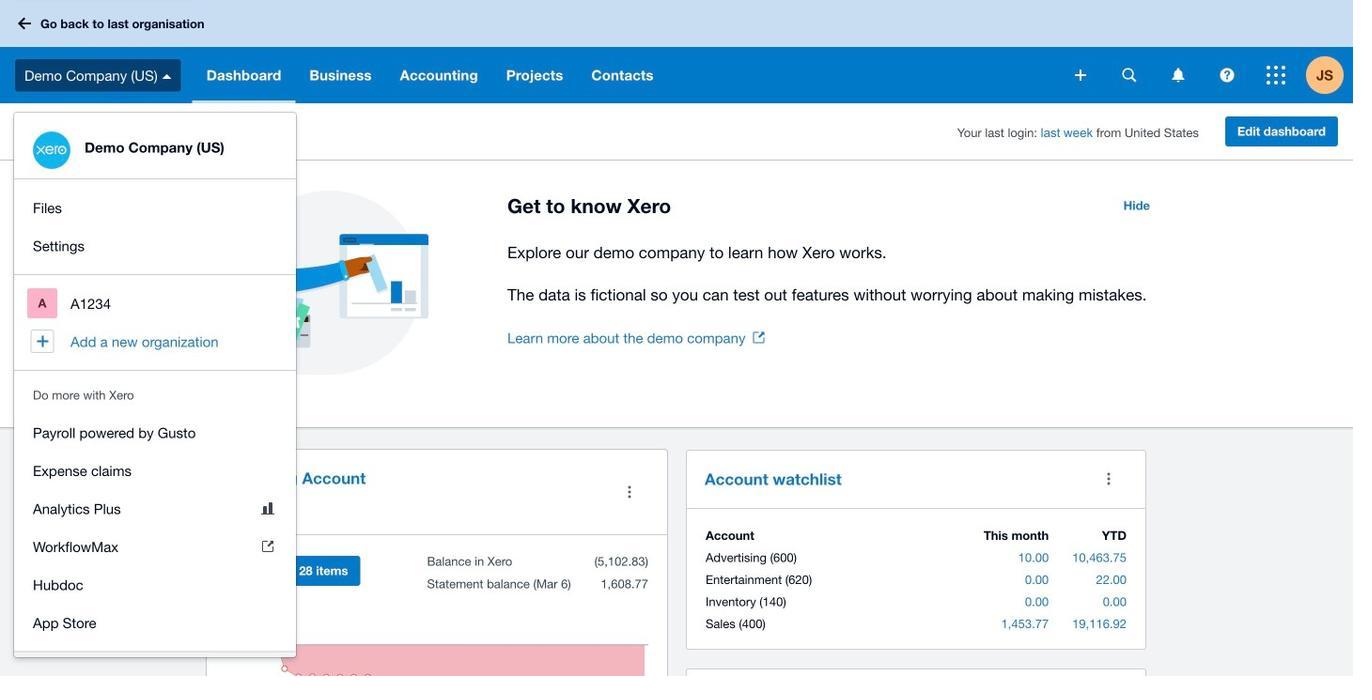 Task type: vqa. For each thing, say whether or not it's contained in the screenshot.
navigation
yes



Task type: locate. For each thing, give the bounding box(es) containing it.
2 group from the top
[[14, 653, 296, 677]]

banner
[[0, 0, 1354, 677]]

1 vertical spatial group
[[14, 653, 296, 677]]

do more with xero group
[[14, 405, 296, 652]]

manage menu toggle image
[[611, 474, 649, 511]]

intro banner body element
[[508, 240, 1162, 308]]

group
[[14, 180, 296, 275], [14, 653, 296, 677]]

navigation
[[14, 275, 296, 370]]

svg image
[[18, 17, 31, 30], [1267, 66, 1286, 85], [1123, 68, 1137, 82], [1173, 68, 1185, 82], [1221, 68, 1235, 82], [1075, 70, 1087, 81]]

0 vertical spatial group
[[14, 180, 296, 275]]



Task type: describe. For each thing, give the bounding box(es) containing it.
1 group from the top
[[14, 180, 296, 275]]

svg image
[[162, 74, 172, 79]]



